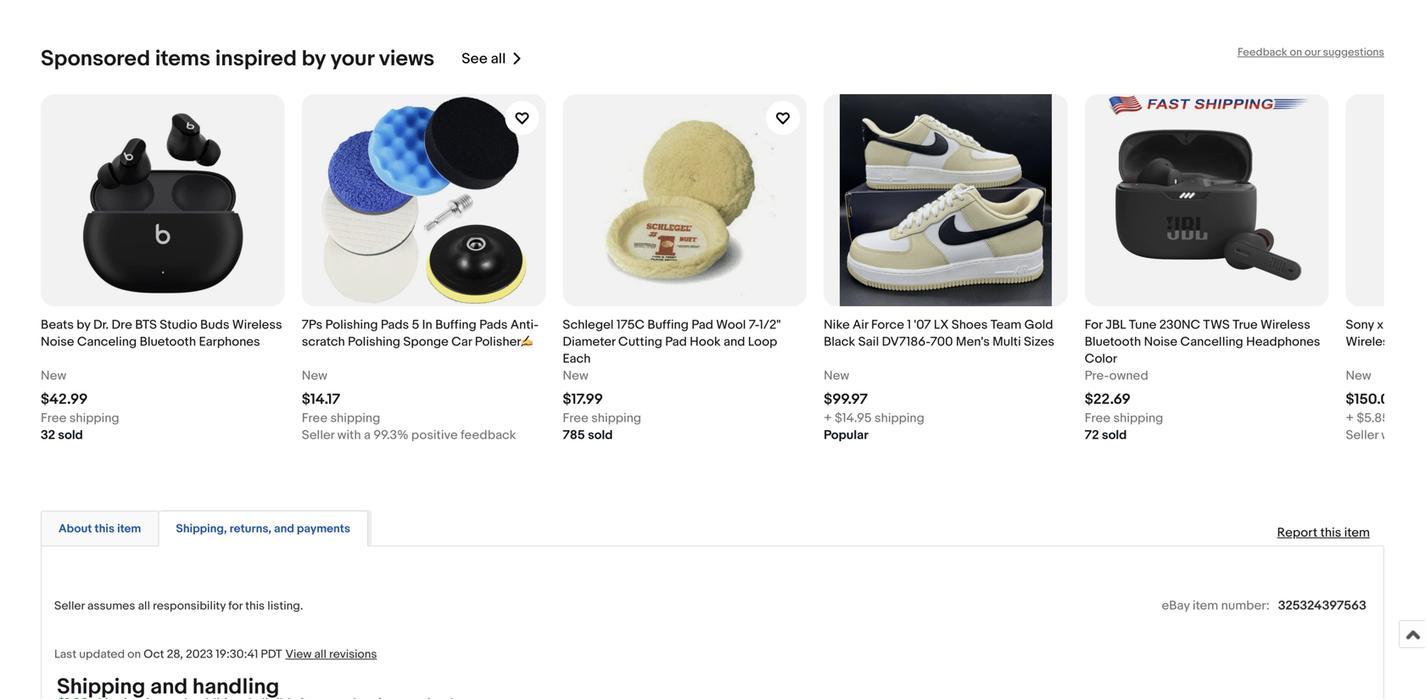 Task type: describe. For each thing, give the bounding box(es) containing it.
anti-
[[511, 317, 539, 332]]

beats by dr. dre bts studio buds wireless noise canceling bluetooth earphones
[[41, 317, 282, 349]]

this for about
[[95, 522, 115, 536]]

new $150.00 + $5.85 shippi seller with a 99
[[1346, 368, 1426, 443]]

feedback
[[461, 428, 516, 443]]

nike
[[824, 317, 850, 332]]

shipping inside new $42.99 free shipping 32 sold
[[69, 411, 119, 426]]

tws
[[1204, 317, 1230, 332]]

19:30:41
[[216, 647, 258, 662]]

free shipping text field for $14.17
[[302, 410, 380, 427]]

sold inside schlegel 175c buffing pad wool 7-1/2" diameter cutting pad hook and loop each new $17.99 free shipping 785 sold
[[588, 428, 613, 443]]

hook
[[690, 334, 721, 349]]

230nc
[[1160, 317, 1201, 332]]

last updated on oct 28, 2023 19:30:41 pdt view all revisions
[[54, 647, 377, 662]]

shoes
[[952, 317, 988, 332]]

700
[[931, 334, 953, 349]]

report this item
[[1278, 525, 1371, 540]]

shipping, returns, and payments button
[[176, 521, 350, 537]]

$42.99
[[41, 391, 88, 408]]

suggestions
[[1324, 46, 1385, 59]]

shipping, returns, and payments
[[176, 522, 350, 536]]

1 vertical spatial on
[[128, 647, 141, 662]]

99.3%
[[374, 428, 409, 443]]

+ for $150.00
[[1346, 411, 1355, 426]]

canceling
[[77, 334, 137, 349]]

cancelling
[[1181, 334, 1244, 349]]

studio
[[160, 317, 197, 332]]

$14.95
[[835, 411, 872, 426]]

$14.17
[[302, 391, 340, 408]]

wireless inside beats by dr. dre bts studio buds wireless noise canceling bluetooth earphones
[[232, 317, 282, 332]]

wool
[[716, 317, 746, 332]]

color
[[1085, 351, 1118, 366]]

for jbl tune 230nc tws true wireless bluetooth noise cancelling headphones color pre-owned $22.69 free shipping 72 sold
[[1085, 317, 1321, 443]]

noise for beats by dr. dre bts studio buds wireless noise canceling bluetooth earphones
[[41, 334, 74, 349]]

99
[[1418, 428, 1426, 443]]

new $42.99 free shipping 32 sold
[[41, 368, 119, 443]]

$150.00 text field
[[1346, 391, 1400, 408]]

jbl
[[1106, 317, 1127, 332]]

+ for $99.97
[[824, 411, 832, 426]]

number:
[[1222, 598, 1270, 613]]

72 sold text field
[[1085, 427, 1127, 444]]

1 pads from the left
[[381, 317, 409, 332]]

dv7186-
[[882, 334, 931, 349]]

pdt
[[261, 647, 282, 662]]

nike air force 1 '07 lx shoes team gold black sail dv7186-700 men's multi sizes
[[824, 317, 1055, 349]]

see all link
[[462, 46, 523, 72]]

feedback on our suggestions link
[[1238, 46, 1385, 59]]

2023
[[186, 647, 213, 662]]

views
[[379, 46, 435, 72]]

payments
[[297, 522, 350, 536]]

x
[[1378, 317, 1384, 332]]

seller inside new $14.17 free shipping seller with a 99.3% positive feedback
[[302, 428, 335, 443]]

785 sold text field
[[563, 427, 613, 444]]

dre
[[112, 317, 132, 332]]

+ $14.95 shipping text field
[[824, 410, 925, 427]]

free inside new $14.17 free shipping seller with a 99.3% positive feedback
[[302, 411, 328, 426]]

seller inside new $150.00 + $5.85 shippi seller with a 99
[[1346, 428, 1379, 443]]

785
[[563, 428, 585, 443]]

shipping inside new $14.17 free shipping seller with a 99.3% positive feedback
[[331, 411, 380, 426]]

free inside schlegel 175c buffing pad wool 7-1/2" diameter cutting pad hook and loop each new $17.99 free shipping 785 sold
[[563, 411, 589, 426]]

air
[[853, 317, 869, 332]]

new text field for $14.17
[[302, 367, 328, 384]]

diameter
[[563, 334, 616, 349]]

$17.99 text field
[[563, 391, 603, 408]]

buds
[[200, 317, 229, 332]]

$99.97 text field
[[824, 391, 868, 408]]

polisher✍
[[475, 334, 533, 349]]

sony
[[1346, 317, 1375, 332]]

1 vertical spatial polishing
[[348, 334, 401, 349]]

see all
[[462, 50, 506, 68]]

responsibility
[[153, 599, 226, 613]]

$42.99 text field
[[41, 391, 88, 408]]

buffing inside 7ps polishing pads 5 in buffing pads anti- scratch polishing sponge car polisher✍
[[435, 317, 477, 332]]

$17.99
[[563, 391, 603, 408]]

dr.
[[93, 317, 109, 332]]

r
[[1423, 317, 1426, 332]]

sponge
[[403, 334, 449, 349]]

popular
[[824, 428, 869, 443]]

with inside new $150.00 + $5.85 shippi seller with a 99
[[1382, 428, 1406, 443]]

$14.17 text field
[[302, 391, 340, 408]]

$99.97
[[824, 391, 868, 408]]

seller assumes all responsibility for this listing.
[[54, 599, 303, 613]]

1 horizontal spatial by
[[302, 46, 326, 72]]

1/2"
[[760, 317, 781, 332]]

listing.
[[268, 599, 303, 613]]

shipping inside new $99.97 + $14.95 shipping popular
[[875, 411, 925, 426]]

item for about this item
[[117, 522, 141, 536]]

noise for for jbl tune 230nc tws true wireless bluetooth noise cancelling headphones color pre-owned $22.69 free shipping 72 sold
[[1145, 334, 1178, 349]]

1 vertical spatial all
[[138, 599, 150, 613]]

free inside new $42.99 free shipping 32 sold
[[41, 411, 67, 426]]

$22.69 text field
[[1085, 391, 1131, 408]]

1 horizontal spatial this
[[245, 599, 265, 613]]

shippi
[[1393, 411, 1426, 426]]

about this item button
[[59, 521, 141, 537]]

olivia
[[1387, 317, 1420, 332]]

1 horizontal spatial pad
[[692, 317, 714, 332]]

this for report
[[1321, 525, 1342, 540]]

7-
[[749, 317, 760, 332]]

pre-
[[1085, 368, 1110, 383]]

sponsored items inspired by your views
[[41, 46, 435, 72]]

new for $99.97
[[824, 368, 850, 383]]

shipping,
[[176, 522, 227, 536]]

owned
[[1110, 368, 1149, 383]]

0 horizontal spatial seller
[[54, 599, 85, 613]]

sizes
[[1024, 334, 1055, 349]]

Free shipping text field
[[1085, 410, 1164, 427]]

bts
[[135, 317, 157, 332]]



Task type: locate. For each thing, give the bounding box(es) containing it.
a inside new $150.00 + $5.85 shippi seller with a 99
[[1409, 428, 1415, 443]]

pads up polisher✍
[[480, 317, 508, 332]]

new $14.17 free shipping seller with a 99.3% positive feedback
[[302, 368, 516, 443]]

and
[[724, 334, 745, 349], [274, 522, 294, 536]]

1 horizontal spatial bluetooth
[[1085, 334, 1142, 349]]

true
[[1233, 317, 1258, 332]]

new text field for $17.99
[[563, 367, 589, 384]]

5 shipping from the left
[[1114, 411, 1164, 426]]

new for $150.00
[[1346, 368, 1372, 383]]

on left our
[[1290, 46, 1303, 59]]

free down $14.17 text field
[[302, 411, 328, 426]]

1 shipping from the left
[[69, 411, 119, 426]]

on left oct on the bottom
[[128, 647, 141, 662]]

free shipping text field down $17.99
[[563, 410, 642, 427]]

new inside schlegel 175c buffing pad wool 7-1/2" diameter cutting pad hook and loop each new $17.99 free shipping 785 sold
[[563, 368, 589, 383]]

buffing inside schlegel 175c buffing pad wool 7-1/2" diameter cutting pad hook and loop each new $17.99 free shipping 785 sold
[[648, 317, 689, 332]]

2 free from the left
[[302, 411, 328, 426]]

0 horizontal spatial a
[[364, 428, 371, 443]]

1 horizontal spatial and
[[724, 334, 745, 349]]

scratch
[[302, 334, 345, 349]]

report
[[1278, 525, 1318, 540]]

2 horizontal spatial all
[[491, 50, 506, 68]]

sony x olivia r
[[1346, 317, 1426, 349]]

car
[[452, 334, 472, 349]]

multi
[[993, 334, 1022, 349]]

0 horizontal spatial with
[[337, 428, 361, 443]]

1 a from the left
[[364, 428, 371, 443]]

See all text field
[[462, 50, 506, 68]]

2 horizontal spatial free shipping text field
[[563, 410, 642, 427]]

3 sold from the left
[[1102, 428, 1127, 443]]

shipping right '$14.95'
[[875, 411, 925, 426]]

1 new from the left
[[41, 368, 66, 383]]

0 horizontal spatial noise
[[41, 334, 74, 349]]

5 new from the left
[[1346, 368, 1372, 383]]

0 horizontal spatial and
[[274, 522, 294, 536]]

item inside button
[[117, 522, 141, 536]]

1 noise from the left
[[41, 334, 74, 349]]

lx
[[934, 317, 949, 332]]

updated
[[79, 647, 125, 662]]

1 horizontal spatial noise
[[1145, 334, 1178, 349]]

polishing
[[326, 317, 378, 332], [348, 334, 401, 349]]

assumes
[[87, 599, 135, 613]]

0 horizontal spatial all
[[138, 599, 150, 613]]

loop
[[748, 334, 778, 349]]

this right about
[[95, 522, 115, 536]]

sold inside for jbl tune 230nc tws true wireless bluetooth noise cancelling headphones color pre-owned $22.69 free shipping 72 sold
[[1102, 428, 1127, 443]]

team
[[991, 317, 1022, 332]]

2 + from the left
[[1346, 411, 1355, 426]]

men's
[[956, 334, 990, 349]]

0 vertical spatial and
[[724, 334, 745, 349]]

1 horizontal spatial on
[[1290, 46, 1303, 59]]

shipping inside schlegel 175c buffing pad wool 7-1/2" diameter cutting pad hook and loop each new $17.99 free shipping 785 sold
[[592, 411, 642, 426]]

2 horizontal spatial this
[[1321, 525, 1342, 540]]

for
[[1085, 317, 1103, 332]]

sold right '785'
[[588, 428, 613, 443]]

buffing up car on the left of page
[[435, 317, 477, 332]]

3 new text field from the left
[[563, 367, 589, 384]]

sold down free shipping text field
[[1102, 428, 1127, 443]]

revisions
[[329, 647, 377, 662]]

7ps
[[302, 317, 323, 332]]

2 vertical spatial all
[[314, 647, 327, 662]]

1 horizontal spatial pads
[[480, 317, 508, 332]]

each
[[563, 351, 591, 366]]

Free shipping text field
[[41, 410, 119, 427], [302, 410, 380, 427], [563, 410, 642, 427]]

by left "dr." on the left of page
[[77, 317, 90, 332]]

this inside about this item button
[[95, 522, 115, 536]]

with inside new $14.17 free shipping seller with a 99.3% positive feedback
[[337, 428, 361, 443]]

3 shipping from the left
[[592, 411, 642, 426]]

1 horizontal spatial a
[[1409, 428, 1415, 443]]

new up $99.97 text field
[[824, 368, 850, 383]]

1 with from the left
[[337, 428, 361, 443]]

shipping down the $22.69
[[1114, 411, 1164, 426]]

seller down $14.17 text field
[[302, 428, 335, 443]]

and inside the shipping, returns, and payments button
[[274, 522, 294, 536]]

0 vertical spatial polishing
[[326, 317, 378, 332]]

1 wireless from the left
[[232, 317, 282, 332]]

325324397563
[[1279, 598, 1367, 613]]

about this item
[[59, 522, 141, 536]]

buffing
[[435, 317, 477, 332], [648, 317, 689, 332]]

Popular text field
[[824, 427, 869, 444]]

free inside for jbl tune 230nc tws true wireless bluetooth noise cancelling headphones color pre-owned $22.69 free shipping 72 sold
[[1085, 411, 1111, 426]]

2 new from the left
[[302, 368, 328, 383]]

ebay item number: 325324397563
[[1162, 598, 1367, 613]]

a left 99.3%
[[364, 428, 371, 443]]

pad left hook
[[665, 334, 687, 349]]

sail
[[859, 334, 879, 349]]

new text field up $150.00
[[1346, 367, 1372, 384]]

item right about
[[117, 522, 141, 536]]

0 horizontal spatial this
[[95, 522, 115, 536]]

0 vertical spatial all
[[491, 50, 506, 68]]

new text field down each
[[563, 367, 589, 384]]

black
[[824, 334, 856, 349]]

1 horizontal spatial seller
[[302, 428, 335, 443]]

0 horizontal spatial pads
[[381, 317, 409, 332]]

0 vertical spatial on
[[1290, 46, 1303, 59]]

tune
[[1129, 317, 1157, 332]]

a left 99
[[1409, 428, 1415, 443]]

cutting
[[619, 334, 663, 349]]

sold inside new $42.99 free shipping 32 sold
[[58, 428, 83, 443]]

oct
[[144, 647, 164, 662]]

1 horizontal spatial with
[[1382, 428, 1406, 443]]

view all revisions link
[[282, 647, 377, 662]]

1 horizontal spatial wireless
[[1261, 317, 1311, 332]]

free
[[41, 411, 67, 426], [302, 411, 328, 426], [563, 411, 589, 426], [1085, 411, 1111, 426]]

by inside beats by dr. dre bts studio buds wireless noise canceling bluetooth earphones
[[77, 317, 90, 332]]

0 horizontal spatial by
[[77, 317, 90, 332]]

on
[[1290, 46, 1303, 59], [128, 647, 141, 662]]

0 horizontal spatial on
[[128, 647, 141, 662]]

1 horizontal spatial item
[[1193, 598, 1219, 613]]

3 new from the left
[[563, 368, 589, 383]]

new for $14.17
[[302, 368, 328, 383]]

$5.85
[[1357, 411, 1390, 426]]

free shipping text field down '$42.99' "text field"
[[41, 410, 119, 427]]

force
[[872, 317, 905, 332]]

4 new from the left
[[824, 368, 850, 383]]

7ps polishing pads 5 in buffing pads anti- scratch polishing sponge car polisher✍
[[302, 317, 539, 349]]

Seller with a 99.3% positive feedback text field
[[302, 427, 516, 444]]

with
[[337, 428, 361, 443], [1382, 428, 1406, 443]]

bluetooth inside for jbl tune 230nc tws true wireless bluetooth noise cancelling headphones color pre-owned $22.69 free shipping 72 sold
[[1085, 334, 1142, 349]]

pad
[[692, 317, 714, 332], [665, 334, 687, 349]]

this right for
[[245, 599, 265, 613]]

your
[[331, 46, 374, 72]]

all right "assumes"
[[138, 599, 150, 613]]

2 with from the left
[[1382, 428, 1406, 443]]

2 pads from the left
[[480, 317, 508, 332]]

all inside 'see all' link
[[491, 50, 506, 68]]

1 horizontal spatial sold
[[588, 428, 613, 443]]

seller left "assumes"
[[54, 599, 85, 613]]

1 vertical spatial and
[[274, 522, 294, 536]]

with down the + $5.85 shippi text field
[[1382, 428, 1406, 443]]

2 noise from the left
[[1145, 334, 1178, 349]]

72
[[1085, 428, 1100, 443]]

free up 72
[[1085, 411, 1111, 426]]

this inside report this item link
[[1321, 525, 1342, 540]]

bluetooth
[[140, 334, 196, 349], [1085, 334, 1142, 349]]

sold right 32
[[58, 428, 83, 443]]

New text field
[[824, 367, 850, 384]]

seller
[[302, 428, 335, 443], [1346, 428, 1379, 443], [54, 599, 85, 613]]

0 horizontal spatial wireless
[[232, 317, 282, 332]]

5
[[412, 317, 420, 332]]

new text field for $42.99
[[41, 367, 66, 384]]

view
[[286, 647, 312, 662]]

3 free shipping text field from the left
[[563, 410, 642, 427]]

1 + from the left
[[824, 411, 832, 426]]

$22.69
[[1085, 391, 1131, 408]]

new inside new $14.17 free shipping seller with a 99.3% positive feedback
[[302, 368, 328, 383]]

and right "returns,"
[[274, 522, 294, 536]]

0 horizontal spatial pad
[[665, 334, 687, 349]]

seller down $5.85
[[1346, 428, 1379, 443]]

0 vertical spatial by
[[302, 46, 326, 72]]

32
[[41, 428, 55, 443]]

new up the $42.99
[[41, 368, 66, 383]]

1 vertical spatial pad
[[665, 334, 687, 349]]

1 sold from the left
[[58, 428, 83, 443]]

a
[[364, 428, 371, 443], [1409, 428, 1415, 443]]

1 free shipping text field from the left
[[41, 410, 119, 427]]

0 horizontal spatial +
[[824, 411, 832, 426]]

0 horizontal spatial buffing
[[435, 317, 477, 332]]

wireless up the earphones
[[232, 317, 282, 332]]

all right view
[[314, 647, 327, 662]]

noise down 'beats'
[[41, 334, 74, 349]]

2 a from the left
[[1409, 428, 1415, 443]]

2 bluetooth from the left
[[1085, 334, 1142, 349]]

1 horizontal spatial free shipping text field
[[302, 410, 380, 427]]

noise inside beats by dr. dre bts studio buds wireless noise canceling bluetooth earphones
[[41, 334, 74, 349]]

new inside new $42.99 free shipping 32 sold
[[41, 368, 66, 383]]

+ inside new $150.00 + $5.85 shippi seller with a 99
[[1346, 411, 1355, 426]]

4 free from the left
[[1085, 411, 1111, 426]]

+ up popular text box
[[824, 411, 832, 426]]

tab list
[[41, 507, 1385, 546]]

0 horizontal spatial bluetooth
[[140, 334, 196, 349]]

wireless up headphones
[[1261, 317, 1311, 332]]

bluetooth inside beats by dr. dre bts studio buds wireless noise canceling bluetooth earphones
[[140, 334, 196, 349]]

all right see
[[491, 50, 506, 68]]

schlegel 175c buffing pad wool 7-1/2" diameter cutting pad hook and loop each new $17.99 free shipping 785 sold
[[563, 317, 781, 443]]

free up '785'
[[563, 411, 589, 426]]

pads left 5
[[381, 317, 409, 332]]

+
[[824, 411, 832, 426], [1346, 411, 1355, 426]]

4 shipping from the left
[[875, 411, 925, 426]]

free shipping text field down $14.17 text field
[[302, 410, 380, 427]]

schlegel
[[563, 317, 614, 332]]

wireless
[[232, 317, 282, 332], [1261, 317, 1311, 332]]

1 new text field from the left
[[41, 367, 66, 384]]

new inside new $150.00 + $5.85 shippi seller with a 99
[[1346, 368, 1372, 383]]

2 horizontal spatial item
[[1345, 525, 1371, 540]]

Seller with a 99 text field
[[1346, 427, 1426, 444]]

new text field up '$14.17'
[[302, 367, 328, 384]]

earphones
[[199, 334, 260, 349]]

our
[[1305, 46, 1321, 59]]

item right ebay at the bottom right of the page
[[1193, 598, 1219, 613]]

shipping up 785 sold text box
[[592, 411, 642, 426]]

report this item link
[[1269, 517, 1379, 549]]

item for report this item
[[1345, 525, 1371, 540]]

free shipping text field for $42.99
[[41, 410, 119, 427]]

polishing right scratch
[[348, 334, 401, 349]]

ebay
[[1162, 598, 1190, 613]]

new text field up the $42.99
[[41, 367, 66, 384]]

shipping down $14.17 text field
[[331, 411, 380, 426]]

+ inside new $99.97 + $14.95 shipping popular
[[824, 411, 832, 426]]

+ left $5.85
[[1346, 411, 1355, 426]]

new text field for $150.00
[[1346, 367, 1372, 384]]

shipping inside for jbl tune 230nc tws true wireless bluetooth noise cancelling headphones color pre-owned $22.69 free shipping 72 sold
[[1114, 411, 1164, 426]]

new $99.97 + $14.95 shipping popular
[[824, 368, 925, 443]]

shipping down '$42.99' "text field"
[[69, 411, 119, 426]]

this
[[95, 522, 115, 536], [1321, 525, 1342, 540], [245, 599, 265, 613]]

positive
[[412, 428, 458, 443]]

3 free from the left
[[563, 411, 589, 426]]

item
[[117, 522, 141, 536], [1345, 525, 1371, 540], [1193, 598, 1219, 613]]

175c
[[617, 317, 645, 332]]

bluetooth down jbl
[[1085, 334, 1142, 349]]

by left your
[[302, 46, 326, 72]]

this right report
[[1321, 525, 1342, 540]]

a inside new $14.17 free shipping seller with a 99.3% positive feedback
[[364, 428, 371, 443]]

4 new text field from the left
[[1346, 367, 1372, 384]]

feedback
[[1238, 46, 1288, 59]]

'07
[[914, 317, 931, 332]]

2 free shipping text field from the left
[[302, 410, 380, 427]]

inspired
[[215, 46, 297, 72]]

Pre-owned text field
[[1085, 367, 1149, 384]]

feedback on our suggestions
[[1238, 46, 1385, 59]]

0 horizontal spatial sold
[[58, 428, 83, 443]]

1 horizontal spatial buffing
[[648, 317, 689, 332]]

0 horizontal spatial item
[[117, 522, 141, 536]]

noise down tune
[[1145, 334, 1178, 349]]

bluetooth down studio at the top left of page
[[140, 334, 196, 349]]

2 horizontal spatial sold
[[1102, 428, 1127, 443]]

pads
[[381, 317, 409, 332], [480, 317, 508, 332]]

1 horizontal spatial +
[[1346, 411, 1355, 426]]

2 wireless from the left
[[1261, 317, 1311, 332]]

new inside new $99.97 + $14.95 shipping popular
[[824, 368, 850, 383]]

and down wool at the top right of the page
[[724, 334, 745, 349]]

new down each
[[563, 368, 589, 383]]

1 vertical spatial by
[[77, 317, 90, 332]]

new up '$14.17'
[[302, 368, 328, 383]]

and inside schlegel 175c buffing pad wool 7-1/2" diameter cutting pad hook and loop each new $17.99 free shipping 785 sold
[[724, 334, 745, 349]]

beats
[[41, 317, 74, 332]]

2 new text field from the left
[[302, 367, 328, 384]]

new up $150.00
[[1346, 368, 1372, 383]]

free up 32
[[41, 411, 67, 426]]

gold
[[1025, 317, 1054, 332]]

1 bluetooth from the left
[[140, 334, 196, 349]]

1 horizontal spatial all
[[314, 647, 327, 662]]

free shipping text field for $17.99
[[563, 410, 642, 427]]

+ $5.85 shippi text field
[[1346, 410, 1426, 427]]

polishing up scratch
[[326, 317, 378, 332]]

with left 99.3%
[[337, 428, 361, 443]]

28,
[[167, 647, 183, 662]]

returns,
[[230, 522, 272, 536]]

for
[[228, 599, 243, 613]]

2 horizontal spatial seller
[[1346, 428, 1379, 443]]

buffing up cutting
[[648, 317, 689, 332]]

shipping
[[69, 411, 119, 426], [331, 411, 380, 426], [592, 411, 642, 426], [875, 411, 925, 426], [1114, 411, 1164, 426]]

wireless inside for jbl tune 230nc tws true wireless bluetooth noise cancelling headphones color pre-owned $22.69 free shipping 72 sold
[[1261, 317, 1311, 332]]

2 shipping from the left
[[331, 411, 380, 426]]

pad up hook
[[692, 317, 714, 332]]

0 vertical spatial pad
[[692, 317, 714, 332]]

item right report
[[1345, 525, 1371, 540]]

2 buffing from the left
[[648, 317, 689, 332]]

2 sold from the left
[[588, 428, 613, 443]]

New text field
[[41, 367, 66, 384], [302, 367, 328, 384], [563, 367, 589, 384], [1346, 367, 1372, 384]]

1
[[908, 317, 912, 332]]

noise inside for jbl tune 230nc tws true wireless bluetooth noise cancelling headphones color pre-owned $22.69 free shipping 72 sold
[[1145, 334, 1178, 349]]

new for $42.99
[[41, 368, 66, 383]]

1 buffing from the left
[[435, 317, 477, 332]]

0 horizontal spatial free shipping text field
[[41, 410, 119, 427]]

32 sold text field
[[41, 427, 83, 444]]

tab list containing about this item
[[41, 507, 1385, 546]]

1 free from the left
[[41, 411, 67, 426]]



Task type: vqa. For each thing, say whether or not it's contained in the screenshot.
the rightmost with
yes



